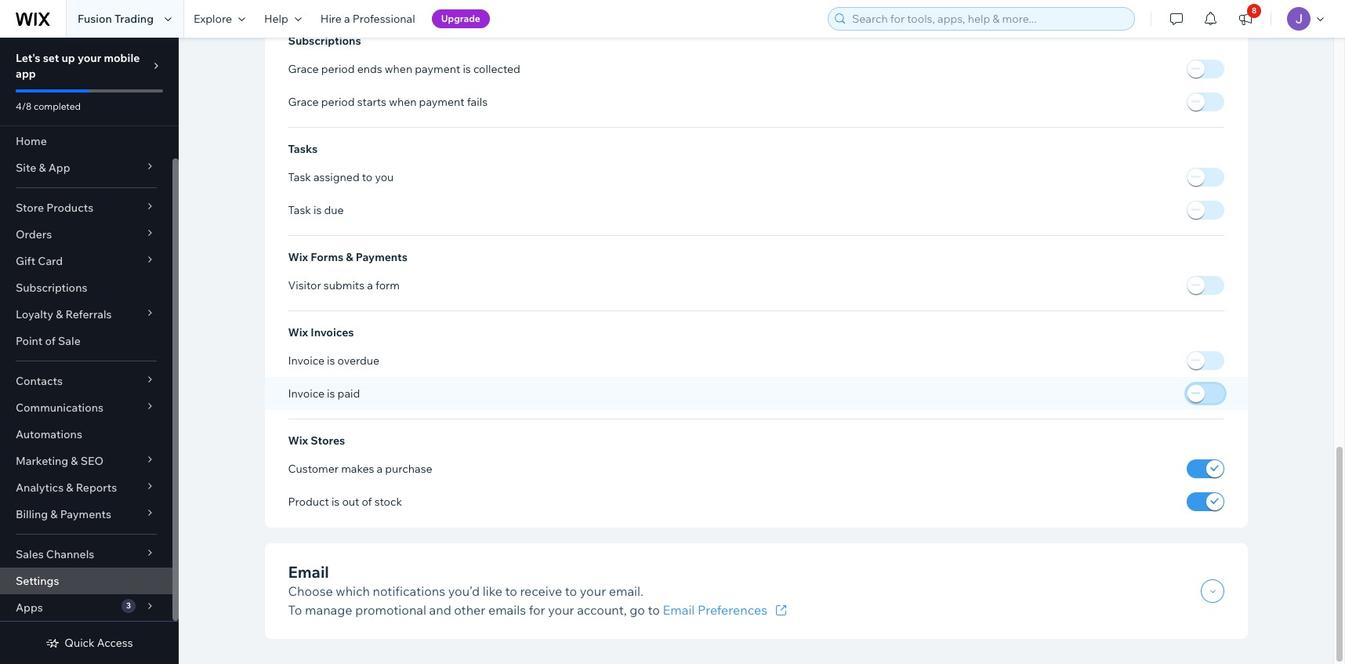 Task type: vqa. For each thing, say whether or not it's contained in the screenshot.
the Referrals
yes



Task type: describe. For each thing, give the bounding box(es) containing it.
submits
[[324, 278, 365, 292]]

wix forms & payments
[[288, 250, 408, 264]]

is left collected
[[463, 62, 471, 76]]

sale
[[58, 334, 81, 348]]

product is out of stock
[[288, 495, 402, 509]]

email for email preferences
[[663, 602, 695, 618]]

analytics & reports button
[[0, 474, 173, 501]]

home link
[[0, 128, 173, 154]]

and
[[429, 602, 451, 618]]

quick access
[[65, 636, 133, 650]]

marketing
[[16, 454, 68, 468]]

subscriptions link
[[0, 274, 173, 301]]

email.
[[609, 583, 644, 599]]

& for reports
[[66, 481, 73, 495]]

analytics & reports
[[16, 481, 117, 495]]

you
[[375, 170, 394, 184]]

ends
[[357, 62, 382, 76]]

purchase
[[385, 462, 433, 476]]

site & app button
[[0, 154, 173, 181]]

hire a professional link
[[311, 0, 425, 38]]

customer makes a purchase
[[288, 462, 433, 476]]

automations link
[[0, 421, 173, 448]]

card
[[38, 254, 63, 268]]

due
[[324, 203, 344, 217]]

trading
[[114, 12, 154, 26]]

site & app
[[16, 161, 70, 175]]

billing
[[16, 507, 48, 521]]

help button
[[255, 0, 311, 38]]

seo
[[81, 454, 104, 468]]

to right go
[[648, 602, 660, 618]]

0 horizontal spatial a
[[344, 12, 350, 26]]

emails
[[488, 602, 526, 618]]

analytics
[[16, 481, 64, 495]]

mobile
[[104, 51, 140, 65]]

task assigned to you
[[288, 170, 394, 184]]

a for makes
[[377, 462, 383, 476]]

payment for fails
[[419, 95, 465, 109]]

forms
[[311, 250, 344, 264]]

sales
[[16, 547, 44, 561]]

8
[[1252, 5, 1257, 16]]

period for starts
[[321, 95, 355, 109]]

4/8
[[16, 100, 32, 112]]

subscriptions inside sidebar element
[[16, 281, 87, 295]]

email preferences link
[[663, 601, 791, 619]]

email for email choose which notifications you'd like to receive to your email.
[[288, 562, 329, 582]]

invoice is overdue
[[288, 354, 380, 368]]

communications
[[16, 401, 104, 415]]

wix for wix forms & payments
[[288, 250, 308, 264]]

when for starts
[[389, 95, 417, 109]]

invoice is paid
[[288, 386, 360, 401]]

of inside 'link'
[[45, 334, 56, 348]]

1 horizontal spatial of
[[362, 495, 372, 509]]

product
[[288, 495, 329, 509]]

gift
[[16, 254, 35, 268]]

email preferences
[[663, 602, 768, 618]]

is for paid
[[327, 386, 335, 401]]

is for out
[[332, 495, 340, 509]]

orders
[[16, 227, 52, 242]]

paid
[[338, 386, 360, 401]]

billing & payments
[[16, 507, 111, 521]]

set
[[43, 51, 59, 65]]

period for ends
[[321, 62, 355, 76]]

referrals
[[65, 307, 112, 321]]

contacts button
[[0, 368, 173, 394]]

promotional
[[355, 602, 427, 618]]

your inside let's set up your mobile app
[[78, 51, 101, 65]]

to manage promotional and other emails for your account, go to
[[288, 602, 663, 618]]

out
[[342, 495, 359, 509]]

grace period ends when payment is collected
[[288, 62, 521, 76]]

marketing & seo
[[16, 454, 104, 468]]

other
[[454, 602, 486, 618]]

orders button
[[0, 221, 173, 248]]

visitor submits a form
[[288, 278, 400, 292]]

& for referrals
[[56, 307, 63, 321]]

gift card
[[16, 254, 63, 268]]

fusion
[[78, 12, 112, 26]]

store
[[16, 201, 44, 215]]

overdue
[[338, 354, 380, 368]]

quick access button
[[46, 636, 133, 650]]

customer
[[288, 462, 339, 476]]

grace for grace period starts when payment fails
[[288, 95, 319, 109]]

to right like
[[505, 583, 517, 599]]

assigned
[[314, 170, 360, 184]]

loyalty
[[16, 307, 53, 321]]

receive
[[520, 583, 562, 599]]

task for task assigned to you
[[288, 170, 311, 184]]

upgrade
[[441, 13, 481, 24]]

products
[[46, 201, 93, 215]]

& right the forms
[[346, 250, 353, 264]]

explore
[[194, 12, 232, 26]]

sidebar element
[[0, 38, 179, 664]]

when for ends
[[385, 62, 413, 76]]

completed
[[34, 100, 81, 112]]



Task type: locate. For each thing, give the bounding box(es) containing it.
wix left the forms
[[288, 250, 308, 264]]

payments up form
[[356, 250, 408, 264]]

invoice for invoice is overdue
[[288, 354, 325, 368]]

settings
[[16, 574, 59, 588]]

wix for wix invoices
[[288, 325, 308, 339]]

your right up
[[78, 51, 101, 65]]

fusion trading
[[78, 12, 154, 26]]

which
[[336, 583, 370, 599]]

0 vertical spatial wix
[[288, 250, 308, 264]]

to
[[288, 602, 302, 618]]

1 wix from the top
[[288, 250, 308, 264]]

0 vertical spatial of
[[45, 334, 56, 348]]

go
[[630, 602, 645, 618]]

0 vertical spatial payment
[[415, 62, 460, 76]]

let's
[[16, 51, 40, 65]]

grace for grace period ends when payment is collected
[[288, 62, 319, 76]]

period left starts
[[321, 95, 355, 109]]

reports
[[76, 481, 117, 495]]

store products
[[16, 201, 93, 215]]

2 vertical spatial your
[[548, 602, 574, 618]]

task for task is due
[[288, 203, 311, 217]]

subscriptions down hire
[[288, 33, 361, 47]]

collected
[[474, 62, 521, 76]]

3 wix from the top
[[288, 434, 308, 448]]

loyalty & referrals button
[[0, 301, 173, 328]]

& right loyalty
[[56, 307, 63, 321]]

like
[[483, 583, 503, 599]]

is left 'overdue'
[[327, 354, 335, 368]]

wix stores
[[288, 434, 345, 448]]

automations
[[16, 427, 82, 441]]

site
[[16, 161, 36, 175]]

1 vertical spatial task
[[288, 203, 311, 217]]

home
[[16, 134, 47, 148]]

grace up tasks
[[288, 95, 319, 109]]

1 vertical spatial of
[[362, 495, 372, 509]]

contacts
[[16, 374, 63, 388]]

of left "sale"
[[45, 334, 56, 348]]

0 vertical spatial subscriptions
[[288, 33, 361, 47]]

to left the "you"
[[362, 170, 373, 184]]

fails
[[467, 95, 488, 109]]

preferences
[[698, 602, 768, 618]]

form
[[376, 278, 400, 292]]

makes
[[341, 462, 374, 476]]

1 horizontal spatial payments
[[356, 250, 408, 264]]

1 horizontal spatial email
[[663, 602, 695, 618]]

app
[[16, 67, 36, 81]]

a right "makes"
[[377, 462, 383, 476]]

is left out on the left bottom of page
[[332, 495, 340, 509]]

loyalty & referrals
[[16, 307, 112, 321]]

1 vertical spatial invoice
[[288, 386, 325, 401]]

1 horizontal spatial subscriptions
[[288, 33, 361, 47]]

payment down the upgrade button
[[415, 62, 460, 76]]

is left due
[[314, 203, 322, 217]]

1 horizontal spatial your
[[548, 602, 574, 618]]

your inside email choose which notifications you'd like to receive to your email.
[[580, 583, 606, 599]]

notifications
[[373, 583, 446, 599]]

& for seo
[[71, 454, 78, 468]]

2 vertical spatial a
[[377, 462, 383, 476]]

&
[[39, 161, 46, 175], [346, 250, 353, 264], [56, 307, 63, 321], [71, 454, 78, 468], [66, 481, 73, 495], [50, 507, 58, 521]]

is
[[463, 62, 471, 76], [314, 203, 322, 217], [327, 354, 335, 368], [327, 386, 335, 401], [332, 495, 340, 509]]

tasks
[[288, 142, 318, 156]]

wix left 'stores'
[[288, 434, 308, 448]]

email inside email choose which notifications you'd like to receive to your email.
[[288, 562, 329, 582]]

2 vertical spatial wix
[[288, 434, 308, 448]]

a
[[344, 12, 350, 26], [367, 278, 373, 292], [377, 462, 383, 476]]

sales channels button
[[0, 541, 173, 568]]

is left paid
[[327, 386, 335, 401]]

& for payments
[[50, 507, 58, 521]]

is for due
[[314, 203, 322, 217]]

& for app
[[39, 161, 46, 175]]

marketing & seo button
[[0, 448, 173, 474]]

0 horizontal spatial your
[[78, 51, 101, 65]]

period left ends
[[321, 62, 355, 76]]

is for overdue
[[327, 354, 335, 368]]

0 horizontal spatial of
[[45, 334, 56, 348]]

0 vertical spatial period
[[321, 62, 355, 76]]

2 task from the top
[[288, 203, 311, 217]]

0 vertical spatial your
[[78, 51, 101, 65]]

0 vertical spatial task
[[288, 170, 311, 184]]

1 vertical spatial when
[[389, 95, 417, 109]]

& left the seo
[[71, 454, 78, 468]]

access
[[97, 636, 133, 650]]

billing & payments button
[[0, 501, 173, 528]]

grace down help button
[[288, 62, 319, 76]]

grace
[[288, 62, 319, 76], [288, 95, 319, 109]]

hire
[[321, 12, 342, 26]]

payment left fails
[[419, 95, 465, 109]]

invoice
[[288, 354, 325, 368], [288, 386, 325, 401]]

help
[[264, 12, 288, 26]]

& inside dropdown button
[[71, 454, 78, 468]]

your up account,
[[580, 583, 606, 599]]

stores
[[311, 434, 345, 448]]

visitor
[[288, 278, 321, 292]]

invoice down wix invoices
[[288, 354, 325, 368]]

invoice for invoice is paid
[[288, 386, 325, 401]]

payments inside dropdown button
[[60, 507, 111, 521]]

a for submits
[[367, 278, 373, 292]]

2 grace from the top
[[288, 95, 319, 109]]

1 vertical spatial a
[[367, 278, 373, 292]]

when right ends
[[385, 62, 413, 76]]

1 period from the top
[[321, 62, 355, 76]]

1 vertical spatial payment
[[419, 95, 465, 109]]

0 vertical spatial when
[[385, 62, 413, 76]]

upgrade button
[[432, 9, 490, 28]]

point of sale link
[[0, 328, 173, 354]]

& left reports
[[66, 481, 73, 495]]

hire a professional
[[321, 12, 415, 26]]

payment for is
[[415, 62, 460, 76]]

email up the choose
[[288, 562, 329, 582]]

& inside 'dropdown button'
[[56, 307, 63, 321]]

0 vertical spatial grace
[[288, 62, 319, 76]]

starts
[[357, 95, 387, 109]]

0 horizontal spatial email
[[288, 562, 329, 582]]

to right receive
[[565, 583, 577, 599]]

invoice left paid
[[288, 386, 325, 401]]

1 invoice from the top
[[288, 354, 325, 368]]

sales channels
[[16, 547, 94, 561]]

1 vertical spatial grace
[[288, 95, 319, 109]]

1 task from the top
[[288, 170, 311, 184]]

of
[[45, 334, 56, 348], [362, 495, 372, 509]]

0 horizontal spatial subscriptions
[[16, 281, 87, 295]]

store products button
[[0, 194, 173, 221]]

period
[[321, 62, 355, 76], [321, 95, 355, 109]]

communications button
[[0, 394, 173, 421]]

0 vertical spatial payments
[[356, 250, 408, 264]]

you'd
[[448, 583, 480, 599]]

task down tasks
[[288, 170, 311, 184]]

subscriptions down card
[[16, 281, 87, 295]]

Search for tools, apps, help & more... field
[[848, 8, 1130, 30]]

0 vertical spatial invoice
[[288, 354, 325, 368]]

of right out on the left bottom of page
[[362, 495, 372, 509]]

task left due
[[288, 203, 311, 217]]

8 button
[[1229, 0, 1263, 38]]

wix for wix stores
[[288, 434, 308, 448]]

1 grace from the top
[[288, 62, 319, 76]]

& inside popup button
[[66, 481, 73, 495]]

1 vertical spatial subscriptions
[[16, 281, 87, 295]]

apps
[[16, 601, 43, 615]]

4/8 completed
[[16, 100, 81, 112]]

up
[[62, 51, 75, 65]]

invoices
[[311, 325, 354, 339]]

2 horizontal spatial your
[[580, 583, 606, 599]]

wix invoices
[[288, 325, 354, 339]]

2 period from the top
[[321, 95, 355, 109]]

1 horizontal spatial a
[[367, 278, 373, 292]]

settings link
[[0, 568, 173, 594]]

for
[[529, 602, 545, 618]]

1 vertical spatial your
[[580, 583, 606, 599]]

a left form
[[367, 278, 373, 292]]

when right starts
[[389, 95, 417, 109]]

to
[[362, 170, 373, 184], [505, 583, 517, 599], [565, 583, 577, 599], [648, 602, 660, 618]]

choose
[[288, 583, 333, 599]]

your right for
[[548, 602, 574, 618]]

0 horizontal spatial payments
[[60, 507, 111, 521]]

wix left invoices
[[288, 325, 308, 339]]

0 vertical spatial email
[[288, 562, 329, 582]]

payments down analytics & reports popup button
[[60, 507, 111, 521]]

1 vertical spatial period
[[321, 95, 355, 109]]

& right site
[[39, 161, 46, 175]]

2 horizontal spatial a
[[377, 462, 383, 476]]

a right hire
[[344, 12, 350, 26]]

payments
[[356, 250, 408, 264], [60, 507, 111, 521]]

grace period starts when payment fails
[[288, 95, 488, 109]]

& right billing
[[50, 507, 58, 521]]

2 invoice from the top
[[288, 386, 325, 401]]

account,
[[577, 602, 627, 618]]

gift card button
[[0, 248, 173, 274]]

email right go
[[663, 602, 695, 618]]

1 vertical spatial payments
[[60, 507, 111, 521]]

email choose which notifications you'd like to receive to your email.
[[288, 562, 644, 599]]

task is due
[[288, 203, 344, 217]]

your
[[78, 51, 101, 65], [580, 583, 606, 599], [548, 602, 574, 618]]

1 vertical spatial wix
[[288, 325, 308, 339]]

2 wix from the top
[[288, 325, 308, 339]]

0 vertical spatial a
[[344, 12, 350, 26]]

point of sale
[[16, 334, 81, 348]]

1 vertical spatial email
[[663, 602, 695, 618]]



